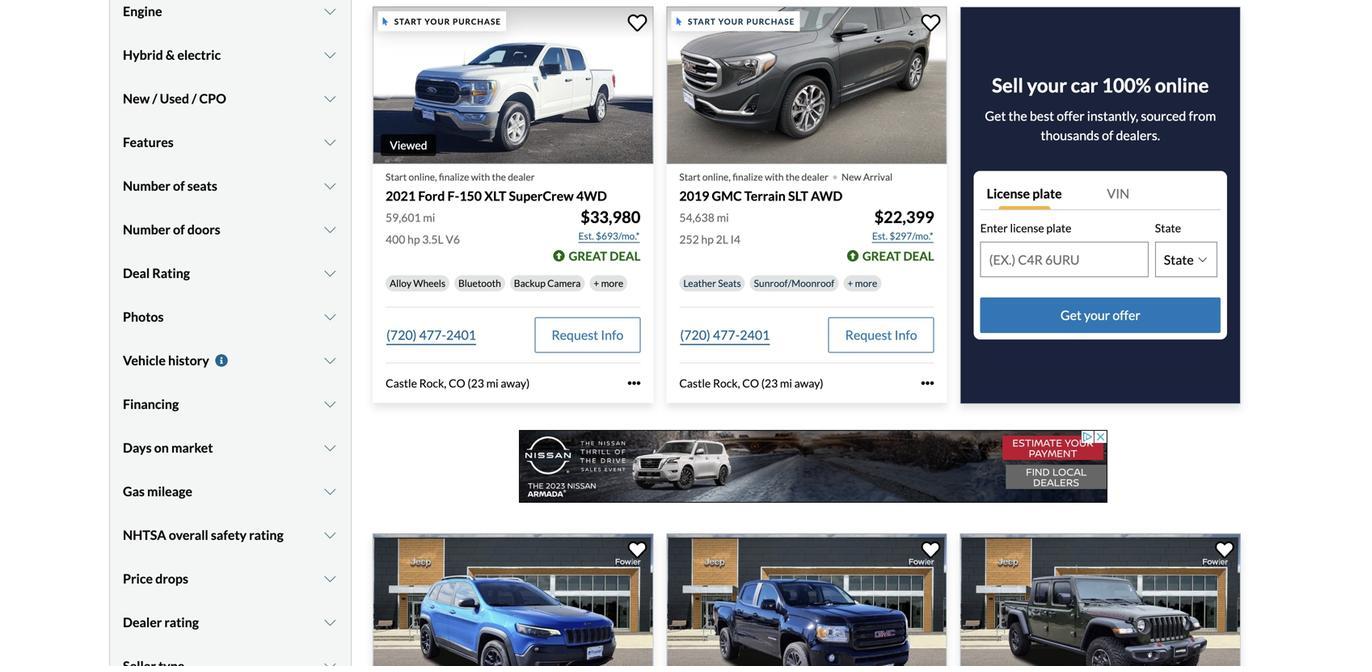 Task type: locate. For each thing, give the bounding box(es) containing it.
(720) down alloy
[[386, 327, 417, 343]]

+ right the sunroof/moonroof
[[848, 277, 853, 289]]

chevron down image for number of seats
[[322, 180, 338, 193]]

price
[[123, 571, 153, 587]]

enter license plate
[[980, 221, 1072, 235]]

2l
[[716, 232, 728, 246]]

2019
[[679, 188, 709, 204]]

1 horizontal spatial new
[[842, 171, 862, 183]]

new
[[123, 91, 150, 106], [842, 171, 862, 183]]

the for 2021
[[492, 171, 506, 183]]

2 request from the left
[[845, 327, 892, 343]]

2 477- from the left
[[713, 327, 740, 343]]

chevron down image for photos
[[322, 311, 338, 324]]

more down est. $297/mo.* button
[[855, 277, 877, 289]]

0 horizontal spatial info
[[601, 327, 624, 343]]

0 horizontal spatial +
[[594, 277, 599, 289]]

graphite gray metallic 2019 gmc terrain slt awd suv / crossover four-wheel drive 9-speed automatic image
[[666, 6, 947, 164]]

online, up the gmc at top right
[[702, 171, 731, 183]]

rating inside dropdown button
[[164, 615, 199, 630]]

2 co from the left
[[742, 376, 759, 390]]

chevron down image for nhtsa overall safety rating
[[322, 529, 338, 542]]

chevron down image inside "gas mileage" dropdown button
[[322, 485, 338, 498]]

1 (720) from the left
[[386, 327, 417, 343]]

+ right camera
[[594, 277, 599, 289]]

0 horizontal spatial hp
[[408, 232, 420, 246]]

license plate
[[987, 186, 1062, 201]]

great for 2021
[[569, 248, 607, 263]]

great deal
[[569, 248, 641, 263], [863, 248, 934, 263]]

(23
[[468, 376, 484, 390], [761, 376, 778, 390]]

get inside get the best offer instantly, sourced from thousands of dealers.
[[985, 108, 1006, 124]]

1 horizontal spatial hp
[[701, 232, 714, 246]]

1 castle from the left
[[386, 376, 417, 390]]

new right ·
[[842, 171, 862, 183]]

0 horizontal spatial est.
[[579, 230, 594, 242]]

1 away) from the left
[[501, 376, 530, 390]]

slt
[[788, 188, 808, 204]]

0 horizontal spatial (720) 477-2401 button
[[386, 317, 477, 353]]

hydro blue pearlcoat 2020 jeep cherokee trailhawk elite 4wd suv / crossover four-wheel drive 9-speed automatic image
[[373, 534, 654, 666]]

1 horizontal spatial (720) 477-2401
[[680, 327, 770, 343]]

0 vertical spatial plate
[[1033, 186, 1062, 201]]

more
[[601, 277, 624, 289], [855, 277, 877, 289]]

1 horizontal spatial online,
[[702, 171, 731, 183]]

finalize for ·
[[733, 171, 763, 183]]

1 horizontal spatial finalize
[[733, 171, 763, 183]]

1 horizontal spatial info
[[895, 327, 917, 343]]

1 (23 from the left
[[468, 376, 484, 390]]

rock, for 2021
[[419, 376, 446, 390]]

days on market
[[123, 440, 213, 456]]

hp left 2l
[[701, 232, 714, 246]]

2 vertical spatial of
[[173, 222, 185, 237]]

new left used
[[123, 91, 150, 106]]

1 vertical spatial new
[[842, 171, 862, 183]]

chevron down image inside new / used / cpo dropdown button
[[322, 92, 338, 105]]

0 horizontal spatial 2401
[[446, 327, 476, 343]]

chevron down image inside number of seats dropdown button
[[322, 180, 338, 193]]

0 vertical spatial get
[[985, 108, 1006, 124]]

great for ·
[[863, 248, 901, 263]]

1 horizontal spatial the
[[786, 171, 800, 183]]

2 with from the left
[[765, 171, 784, 183]]

2 est. from the left
[[872, 230, 888, 242]]

1 co from the left
[[449, 376, 465, 390]]

number of seats
[[123, 178, 217, 194]]

/ left 'cpo'
[[192, 91, 197, 106]]

request for 2021
[[552, 327, 598, 343]]

1 horizontal spatial dealer
[[802, 171, 829, 183]]

get down sell
[[985, 108, 1006, 124]]

1 horizontal spatial rating
[[249, 527, 284, 543]]

vehicle history button
[[123, 341, 338, 381]]

0 horizontal spatial dealer
[[508, 171, 535, 183]]

1 (720) 477-2401 from the left
[[386, 327, 476, 343]]

co
[[449, 376, 465, 390], [742, 376, 759, 390]]

0 horizontal spatial (720) 477-2401
[[386, 327, 476, 343]]

request info button for ·
[[828, 317, 934, 353]]

hp for 2021
[[408, 232, 420, 246]]

400
[[386, 232, 405, 246]]

number down features
[[123, 178, 170, 194]]

0 horizontal spatial /
[[152, 91, 157, 106]]

2 away) from the left
[[794, 376, 824, 390]]

1 horizontal spatial deal
[[903, 248, 934, 263]]

1 horizontal spatial (23
[[761, 376, 778, 390]]

cpo
[[199, 91, 226, 106]]

rock, for ·
[[713, 376, 740, 390]]

(720) 477-2401 for ·
[[680, 327, 770, 343]]

finalize inside start online, finalize with the dealer 2021 ford f-150 xlt supercrew 4wd
[[439, 171, 469, 183]]

license plate tab
[[980, 178, 1101, 210]]

1 horizontal spatial +
[[848, 277, 853, 289]]

+ more down est. $297/mo.* button
[[848, 277, 877, 289]]

(720) 477-2401 down seats
[[680, 327, 770, 343]]

request info button down camera
[[535, 317, 641, 353]]

1 (720) 477-2401 button from the left
[[386, 317, 477, 353]]

0 horizontal spatial request
[[552, 327, 598, 343]]

start your purchase
[[394, 16, 501, 26], [688, 16, 795, 26]]

1 hp from the left
[[408, 232, 420, 246]]

4 chevron down image from the top
[[322, 267, 338, 280]]

info for ·
[[895, 327, 917, 343]]

est. for 2021
[[579, 230, 594, 242]]

0 horizontal spatial castle rock, co (23 mi away)
[[386, 376, 530, 390]]

offer inside 'button'
[[1113, 307, 1141, 323]]

1 mouse pointer image from the left
[[383, 17, 388, 25]]

0 horizontal spatial castle
[[386, 376, 417, 390]]

chevron down image inside deal rating dropdown button
[[322, 267, 338, 280]]

away) for ·
[[794, 376, 824, 390]]

1 horizontal spatial purchase
[[746, 16, 795, 26]]

wheels
[[413, 277, 446, 289]]

1 horizontal spatial /
[[192, 91, 197, 106]]

request
[[552, 327, 598, 343], [845, 327, 892, 343]]

get inside 'button'
[[1061, 307, 1082, 323]]

1 horizontal spatial away)
[[794, 376, 824, 390]]

1 + from the left
[[594, 277, 599, 289]]

8 chevron down image from the top
[[322, 660, 338, 666]]

1 horizontal spatial great
[[863, 248, 901, 263]]

2 request info from the left
[[845, 327, 917, 343]]

start inside start online, finalize with the dealer · new arrival 2019 gmc terrain slt awd
[[679, 171, 701, 183]]

1 horizontal spatial 477-
[[713, 327, 740, 343]]

chevron down image inside features dropdown button
[[322, 136, 338, 149]]

vehicle history
[[123, 353, 209, 368]]

chevron down image for price drops
[[322, 573, 338, 586]]

finalize inside start online, finalize with the dealer · new arrival 2019 gmc terrain slt awd
[[733, 171, 763, 183]]

0 horizontal spatial request info
[[552, 327, 624, 343]]

1 castle rock, co (23 mi away) from the left
[[386, 376, 530, 390]]

(720) 477-2401 down wheels
[[386, 327, 476, 343]]

new inside start online, finalize with the dealer · new arrival 2019 gmc terrain slt awd
[[842, 171, 862, 183]]

0 horizontal spatial online,
[[409, 171, 437, 183]]

est.
[[579, 230, 594, 242], [872, 230, 888, 242]]

online, inside start online, finalize with the dealer · new arrival 2019 gmc terrain slt awd
[[702, 171, 731, 183]]

on
[[154, 440, 169, 456]]

leather
[[683, 277, 716, 289]]

rating right safety
[[249, 527, 284, 543]]

start
[[394, 16, 422, 26], [688, 16, 716, 26], [386, 171, 407, 183], [679, 171, 701, 183]]

1 horizontal spatial + more
[[848, 277, 877, 289]]

1 horizontal spatial castle rock, co (23 mi away)
[[679, 376, 824, 390]]

2401 for ·
[[740, 327, 770, 343]]

(720) 477-2401 button down seats
[[679, 317, 771, 353]]

1 horizontal spatial request info button
[[828, 317, 934, 353]]

state
[[1155, 221, 1181, 235]]

hp right 400
[[408, 232, 420, 246]]

alloy wheels
[[390, 277, 446, 289]]

mouse pointer image for ·
[[677, 17, 682, 25]]

2 chevron down image from the top
[[322, 92, 338, 105]]

2401 down bluetooth
[[446, 327, 476, 343]]

1 vertical spatial of
[[173, 178, 185, 194]]

tab list containing license plate
[[980, 178, 1221, 210]]

the inside start online, finalize with the dealer 2021 ford f-150 xlt supercrew 4wd
[[492, 171, 506, 183]]

6 chevron down image from the top
[[322, 398, 338, 411]]

2 hp from the left
[[701, 232, 714, 246]]

2 great deal from the left
[[863, 248, 934, 263]]

1 vertical spatial number
[[123, 222, 170, 237]]

2 deal from the left
[[903, 248, 934, 263]]

chevron down image inside photos dropdown button
[[322, 311, 338, 324]]

1 great deal from the left
[[569, 248, 641, 263]]

1 info from the left
[[601, 327, 624, 343]]

get your offer
[[1061, 307, 1141, 323]]

mouse pointer image for 2021
[[383, 17, 388, 25]]

castle rock, co (23 mi away) for ·
[[679, 376, 824, 390]]

chevron down image inside number of doors "dropdown button"
[[322, 223, 338, 236]]

used
[[160, 91, 189, 106]]

0 vertical spatial number
[[123, 178, 170, 194]]

2 great from the left
[[863, 248, 901, 263]]

1 start your purchase from the left
[[394, 16, 501, 26]]

2 rock, from the left
[[713, 376, 740, 390]]

castle for 2021
[[386, 376, 417, 390]]

of for doors
[[173, 222, 185, 237]]

2 finalize from the left
[[733, 171, 763, 183]]

dealer rating button
[[123, 603, 338, 643]]

0 horizontal spatial rating
[[164, 615, 199, 630]]

get down enter license plate field
[[1061, 307, 1082, 323]]

the up xlt at top left
[[492, 171, 506, 183]]

$22,399 est. $297/mo.*
[[872, 207, 934, 242]]

of left doors
[[173, 222, 185, 237]]

rating
[[152, 265, 190, 281]]

dealer left ·
[[802, 171, 829, 183]]

online, inside start online, finalize with the dealer 2021 ford f-150 xlt supercrew 4wd
[[409, 171, 437, 183]]

of down the instantly,
[[1102, 128, 1114, 143]]

rating inside dropdown button
[[249, 527, 284, 543]]

0 horizontal spatial great deal
[[569, 248, 641, 263]]

0 horizontal spatial away)
[[501, 376, 530, 390]]

the for ·
[[786, 171, 800, 183]]

request for ·
[[845, 327, 892, 343]]

0 horizontal spatial purchase
[[453, 16, 501, 26]]

0 horizontal spatial get
[[985, 108, 1006, 124]]

chevron down image
[[322, 49, 338, 62], [322, 136, 338, 149], [322, 223, 338, 236], [322, 354, 338, 367], [322, 442, 338, 455], [322, 485, 338, 498], [322, 573, 338, 586], [322, 660, 338, 666]]

supercrew
[[509, 188, 574, 204]]

1 + more from the left
[[594, 277, 624, 289]]

0 horizontal spatial (23
[[468, 376, 484, 390]]

away)
[[501, 376, 530, 390], [794, 376, 824, 390]]

plate right the license
[[1033, 186, 1062, 201]]

6 chevron down image from the top
[[322, 485, 338, 498]]

3 chevron down image from the top
[[322, 223, 338, 236]]

thousands
[[1041, 128, 1100, 143]]

2401 down seats
[[740, 327, 770, 343]]

dealer up supercrew
[[508, 171, 535, 183]]

chevron down image
[[322, 5, 338, 18], [322, 92, 338, 105], [322, 180, 338, 193], [322, 267, 338, 280], [322, 311, 338, 324], [322, 398, 338, 411], [322, 529, 338, 542], [322, 616, 338, 629]]

arrival
[[863, 171, 893, 183]]

0 horizontal spatial co
[[449, 376, 465, 390]]

info for 2021
[[601, 327, 624, 343]]

/ left used
[[152, 91, 157, 106]]

number inside "dropdown button"
[[123, 222, 170, 237]]

the left 'best'
[[1009, 108, 1027, 124]]

est. down $33,980
[[579, 230, 594, 242]]

2 / from the left
[[192, 91, 197, 106]]

ellipsis h image
[[628, 377, 641, 390]]

0 horizontal spatial offer
[[1057, 108, 1085, 124]]

2401 for 2021
[[446, 327, 476, 343]]

$22,399
[[874, 207, 934, 227]]

chevron down image inside days on market dropdown button
[[322, 442, 338, 455]]

0 horizontal spatial rock,
[[419, 376, 446, 390]]

0 horizontal spatial with
[[471, 171, 490, 183]]

deal down $297/mo.*
[[903, 248, 934, 263]]

0 horizontal spatial deal
[[610, 248, 641, 263]]

est. inside $22,399 est. $297/mo.*
[[872, 230, 888, 242]]

with up terrain
[[765, 171, 784, 183]]

(720) for 2021
[[386, 327, 417, 343]]

chevron down image for dealer rating
[[322, 616, 338, 629]]

7 chevron down image from the top
[[322, 529, 338, 542]]

1 finalize from the left
[[439, 171, 469, 183]]

1 est. from the left
[[579, 230, 594, 242]]

1 horizontal spatial est.
[[872, 230, 888, 242]]

with inside start online, finalize with the dealer · new arrival 2019 gmc terrain slt awd
[[765, 171, 784, 183]]

1 horizontal spatial rock,
[[713, 376, 740, 390]]

2 purchase from the left
[[746, 16, 795, 26]]

0 horizontal spatial new
[[123, 91, 150, 106]]

rating right dealer
[[164, 615, 199, 630]]

1 horizontal spatial with
[[765, 171, 784, 183]]

2 number from the top
[[123, 222, 170, 237]]

2 chevron down image from the top
[[322, 136, 338, 149]]

4 chevron down image from the top
[[322, 354, 338, 367]]

number inside dropdown button
[[123, 178, 170, 194]]

0 horizontal spatial + more
[[594, 277, 624, 289]]

2 + more from the left
[[848, 277, 877, 289]]

hybrid & electric
[[123, 47, 221, 63]]

8 chevron down image from the top
[[322, 616, 338, 629]]

2 castle from the left
[[679, 376, 711, 390]]

finalize up "f-"
[[439, 171, 469, 183]]

bluetooth
[[458, 277, 501, 289]]

7 chevron down image from the top
[[322, 573, 338, 586]]

with
[[471, 171, 490, 183], [765, 171, 784, 183]]

chevron down image inside financing dropdown button
[[322, 398, 338, 411]]

(23 for 2021
[[468, 376, 484, 390]]

vehicle
[[123, 353, 166, 368]]

+ more right camera
[[594, 277, 624, 289]]

2 + from the left
[[848, 277, 853, 289]]

number up 'deal rating'
[[123, 222, 170, 237]]

(23 for ·
[[761, 376, 778, 390]]

hp inside 59,601 mi 400 hp 3.5l v6
[[408, 232, 420, 246]]

drops
[[155, 571, 188, 587]]

(720) down leather
[[680, 327, 710, 343]]

hp inside 54,638 mi 252 hp 2l i4
[[701, 232, 714, 246]]

$33,980
[[581, 207, 641, 227]]

0 horizontal spatial start your purchase
[[394, 16, 501, 26]]

request info button up ellipsis h image at the bottom right
[[828, 317, 934, 353]]

tab list
[[980, 178, 1221, 210]]

deal down $693/mo.* on the top of page
[[610, 248, 641, 263]]

1 horizontal spatial co
[[742, 376, 759, 390]]

0 horizontal spatial more
[[601, 277, 624, 289]]

1 horizontal spatial (720)
[[680, 327, 710, 343]]

2 request info button from the left
[[828, 317, 934, 353]]

(720) 477-2401 for 2021
[[386, 327, 476, 343]]

f-
[[448, 188, 459, 204]]

chevron down image inside nhtsa overall safety rating dropdown button
[[322, 529, 338, 542]]

2 online, from the left
[[702, 171, 731, 183]]

chevron down image inside hybrid & electric "dropdown button"
[[322, 49, 338, 62]]

100%
[[1102, 74, 1151, 97]]

of left seats
[[173, 178, 185, 194]]

great deal down est. $297/mo.* button
[[863, 248, 934, 263]]

price drops button
[[123, 559, 338, 599]]

great down est. $297/mo.* button
[[863, 248, 901, 263]]

1 horizontal spatial great deal
[[863, 248, 934, 263]]

1 horizontal spatial request info
[[845, 327, 917, 343]]

1 horizontal spatial offer
[[1113, 307, 1141, 323]]

request info for 2021
[[552, 327, 624, 343]]

2 2401 from the left
[[740, 327, 770, 343]]

1 chevron down image from the top
[[322, 5, 338, 18]]

59,601 mi 400 hp 3.5l v6
[[386, 210, 460, 246]]

chevron down image for features
[[322, 136, 338, 149]]

1 purchase from the left
[[453, 16, 501, 26]]

deal for ·
[[903, 248, 934, 263]]

0 vertical spatial rating
[[249, 527, 284, 543]]

online,
[[409, 171, 437, 183], [702, 171, 731, 183]]

0 horizontal spatial finalize
[[439, 171, 469, 183]]

0 vertical spatial offer
[[1057, 108, 1085, 124]]

1 more from the left
[[601, 277, 624, 289]]

1 online, from the left
[[409, 171, 437, 183]]

1 / from the left
[[152, 91, 157, 106]]

more down est. $693/mo.* button
[[601, 277, 624, 289]]

1 horizontal spatial 2401
[[740, 327, 770, 343]]

2 start your purchase from the left
[[688, 16, 795, 26]]

1 horizontal spatial castle
[[679, 376, 711, 390]]

great down est. $693/mo.* button
[[569, 248, 607, 263]]

477- down wheels
[[419, 327, 446, 343]]

dealer inside start online, finalize with the dealer · new arrival 2019 gmc terrain slt awd
[[802, 171, 829, 183]]

finalize up terrain
[[733, 171, 763, 183]]

great deal down est. $693/mo.* button
[[569, 248, 641, 263]]

features
[[123, 134, 174, 150]]

offer
[[1057, 108, 1085, 124], [1113, 307, 1141, 323]]

est. down the $22,399
[[872, 230, 888, 242]]

(720) 477-2401 button down wheels
[[386, 317, 477, 353]]

get your offer button
[[980, 298, 1221, 333]]

1 477- from the left
[[419, 327, 446, 343]]

0 vertical spatial new
[[123, 91, 150, 106]]

plate right 'license'
[[1047, 221, 1072, 235]]

1 vertical spatial rating
[[164, 615, 199, 630]]

0 horizontal spatial 477-
[[419, 327, 446, 343]]

the inside start online, finalize with the dealer · new arrival 2019 gmc terrain slt awd
[[786, 171, 800, 183]]

2 castle rock, co (23 mi away) from the left
[[679, 376, 824, 390]]

1 request info button from the left
[[535, 317, 641, 353]]

1 horizontal spatial request
[[845, 327, 892, 343]]

chevron down image inside price drops dropdown button
[[322, 573, 338, 586]]

1 rock, from the left
[[419, 376, 446, 390]]

2 (720) 477-2401 from the left
[[680, 327, 770, 343]]

1 horizontal spatial more
[[855, 277, 877, 289]]

backup camera
[[514, 277, 581, 289]]

online, up ford
[[409, 171, 437, 183]]

1 vertical spatial offer
[[1113, 307, 1141, 323]]

0 horizontal spatial request info button
[[535, 317, 641, 353]]

2 (23 from the left
[[761, 376, 778, 390]]

number
[[123, 178, 170, 194], [123, 222, 170, 237]]

chevron down image for number of doors
[[322, 223, 338, 236]]

dealers.
[[1116, 128, 1160, 143]]

instantly,
[[1087, 108, 1139, 124]]

2 (720) 477-2401 button from the left
[[679, 317, 771, 353]]

1 great from the left
[[569, 248, 607, 263]]

0 horizontal spatial mouse pointer image
[[383, 17, 388, 25]]

1 horizontal spatial (720) 477-2401 button
[[679, 317, 771, 353]]

2 horizontal spatial the
[[1009, 108, 1027, 124]]

great deal for ·
[[863, 248, 934, 263]]

vin tab
[[1101, 178, 1221, 210]]

start your purchase for 2021
[[394, 16, 501, 26]]

477- down seats
[[713, 327, 740, 343]]

away) for 2021
[[501, 376, 530, 390]]

mouse pointer image
[[383, 17, 388, 25], [677, 17, 682, 25]]

chevron down image for hybrid & electric
[[322, 49, 338, 62]]

with inside start online, finalize with the dealer 2021 ford f-150 xlt supercrew 4wd
[[471, 171, 490, 183]]

seats
[[187, 178, 217, 194]]

5 chevron down image from the top
[[322, 442, 338, 455]]

5 chevron down image from the top
[[322, 311, 338, 324]]

of inside dropdown button
[[173, 178, 185, 194]]

est. inside $33,980 est. $693/mo.*
[[579, 230, 594, 242]]

plate
[[1033, 186, 1062, 201], [1047, 221, 1072, 235]]

chevron down image inside dealer rating dropdown button
[[322, 616, 338, 629]]

1 horizontal spatial mouse pointer image
[[677, 17, 682, 25]]

1 horizontal spatial start your purchase
[[688, 16, 795, 26]]

1 with from the left
[[471, 171, 490, 183]]

start online, finalize with the dealer 2021 ford f-150 xlt supercrew 4wd
[[386, 171, 607, 204]]

est. for ·
[[872, 230, 888, 242]]

request info button
[[535, 317, 641, 353], [828, 317, 934, 353]]

(720)
[[386, 327, 417, 343], [680, 327, 710, 343]]

license
[[987, 186, 1030, 201]]

0 horizontal spatial great
[[569, 248, 607, 263]]

2 info from the left
[[895, 327, 917, 343]]

2 mouse pointer image from the left
[[677, 17, 682, 25]]

with up 150
[[471, 171, 490, 183]]

477- for ·
[[713, 327, 740, 343]]

chevron down image inside the vehicle history dropdown button
[[322, 354, 338, 367]]

1 request info from the left
[[552, 327, 624, 343]]

477-
[[419, 327, 446, 343], [713, 327, 740, 343]]

chevron down image for engine
[[322, 5, 338, 18]]

deal
[[610, 248, 641, 263], [903, 248, 934, 263]]

1 horizontal spatial get
[[1061, 307, 1082, 323]]

start your purchase for ·
[[688, 16, 795, 26]]

0 horizontal spatial (720)
[[386, 327, 417, 343]]

your
[[425, 16, 450, 26], [718, 16, 744, 26], [1027, 74, 1067, 97], [1084, 307, 1110, 323]]

hybrid & electric button
[[123, 35, 338, 75]]

of for seats
[[173, 178, 185, 194]]

(720) 477-2401 button for ·
[[679, 317, 771, 353]]

castle
[[386, 376, 417, 390], [679, 376, 711, 390]]

purchase
[[453, 16, 501, 26], [746, 16, 795, 26]]

2 dealer from the left
[[802, 171, 829, 183]]

dealer for ·
[[802, 171, 829, 183]]

1 dealer from the left
[[508, 171, 535, 183]]

the up slt at the right top
[[786, 171, 800, 183]]

dealer inside start online, finalize with the dealer 2021 ford f-150 xlt supercrew 4wd
[[508, 171, 535, 183]]

1 number from the top
[[123, 178, 170, 194]]

1 request from the left
[[552, 327, 598, 343]]

chevron down image for gas mileage
[[322, 485, 338, 498]]

chevron down image inside engine 'dropdown button'
[[322, 5, 338, 18]]

v6
[[446, 232, 460, 246]]

3 chevron down image from the top
[[322, 180, 338, 193]]

1 2401 from the left
[[446, 327, 476, 343]]

2 (720) from the left
[[680, 327, 710, 343]]

number of doors
[[123, 222, 220, 237]]

alloy
[[390, 277, 411, 289]]

1 chevron down image from the top
[[322, 49, 338, 62]]

of inside "dropdown button"
[[173, 222, 185, 237]]

0 horizontal spatial the
[[492, 171, 506, 183]]

mi inside 59,601 mi 400 hp 3.5l v6
[[423, 210, 435, 224]]

dealer rating
[[123, 615, 199, 630]]

1 vertical spatial get
[[1061, 307, 1082, 323]]

(720) 477-2401 button
[[386, 317, 477, 353], [679, 317, 771, 353]]

0 vertical spatial of
[[1102, 128, 1114, 143]]

1 deal from the left
[[610, 248, 641, 263]]



Task type: describe. For each thing, give the bounding box(es) containing it.
overall
[[169, 527, 208, 543]]

(720) 477-2401 button for 2021
[[386, 317, 477, 353]]

chevron down image for deal rating
[[322, 267, 338, 280]]

chevron down image for days on market
[[322, 442, 338, 455]]

from
[[1189, 108, 1216, 124]]

chevron down image for new / used / cpo
[[322, 92, 338, 105]]

vin
[[1107, 186, 1130, 201]]

history
[[168, 353, 209, 368]]

get the best offer instantly, sourced from thousands of dealers.
[[985, 108, 1216, 143]]

nhtsa overall safety rating
[[123, 527, 284, 543]]

finalize for 2021
[[439, 171, 469, 183]]

castle for ·
[[679, 376, 711, 390]]

number for number of seats
[[123, 178, 170, 194]]

ellipsis h image
[[921, 377, 934, 390]]

est. $693/mo.* button
[[578, 228, 641, 244]]

gmc
[[712, 188, 742, 204]]

onyx black 2020 gmc canyon sle crew cab 4wd pickup truck four-wheel drive 8-speed automatic image
[[666, 534, 947, 666]]

price drops
[[123, 571, 188, 587]]

purchase for 2021
[[453, 16, 501, 26]]

online
[[1155, 74, 1209, 97]]

nhtsa
[[123, 527, 166, 543]]

59,601
[[386, 210, 421, 224]]

dealer
[[123, 615, 162, 630]]

nhtsa overall safety rating button
[[123, 515, 338, 556]]

i4
[[731, 232, 741, 246]]

4wd
[[576, 188, 607, 204]]

seats
[[718, 277, 741, 289]]

request info button for 2021
[[535, 317, 641, 353]]

sell
[[992, 74, 1023, 97]]

co for ·
[[742, 376, 759, 390]]

est. $297/mo.* button
[[871, 228, 934, 244]]

doors
[[187, 222, 220, 237]]

online, for ·
[[702, 171, 731, 183]]

with for 2021
[[471, 171, 490, 183]]

gas
[[123, 484, 145, 499]]

deal
[[123, 265, 150, 281]]

request info for ·
[[845, 327, 917, 343]]

advertisement region
[[519, 430, 1108, 503]]

purchase for ·
[[746, 16, 795, 26]]

plate inside tab
[[1033, 186, 1062, 201]]

gas mileage button
[[123, 472, 338, 512]]

days
[[123, 440, 152, 456]]

photos
[[123, 309, 164, 325]]

2 more from the left
[[855, 277, 877, 289]]

terrain
[[744, 188, 786, 204]]

online, for 2021
[[409, 171, 437, 183]]

1 vertical spatial plate
[[1047, 221, 1072, 235]]

awd
[[811, 188, 843, 204]]

sarge green clearcoat 2023 jeep gladiator rubicon crew cab 4wd pickup truck four-wheel drive 8-speed automatic image
[[960, 534, 1241, 666]]

castle rock, co (23 mi away) for 2021
[[386, 376, 530, 390]]

$33,980 est. $693/mo.*
[[579, 207, 641, 242]]

license
[[1010, 221, 1044, 235]]

477- for 2021
[[419, 327, 446, 343]]

deal for 2021
[[610, 248, 641, 263]]

info circle image
[[213, 354, 229, 367]]

chevron down image for financing
[[322, 398, 338, 411]]

$297/mo.*
[[890, 230, 934, 242]]

hp for ·
[[701, 232, 714, 246]]

·
[[832, 161, 838, 190]]

offer inside get the best offer instantly, sourced from thousands of dealers.
[[1057, 108, 1085, 124]]

enter
[[980, 221, 1008, 235]]

sourced
[[1141, 108, 1186, 124]]

number of seats button
[[123, 166, 338, 206]]

54,638
[[679, 210, 715, 224]]

start online, finalize with the dealer · new arrival 2019 gmc terrain slt awd
[[679, 161, 893, 204]]

camera
[[547, 277, 581, 289]]

(720) for ·
[[680, 327, 710, 343]]

number of doors button
[[123, 210, 338, 250]]

financing
[[123, 396, 179, 412]]

great deal for 2021
[[569, 248, 641, 263]]

new inside new / used / cpo dropdown button
[[123, 91, 150, 106]]

oxford white 2021 ford f-150 xlt supercrew 4wd pickup truck four-wheel drive automatic image
[[373, 6, 654, 164]]

xlt
[[484, 188, 506, 204]]

leather seats
[[683, 277, 741, 289]]

dealer for 2021
[[508, 171, 535, 183]]

54,638 mi 252 hp 2l i4
[[679, 210, 741, 246]]

sunroof/moonroof
[[754, 277, 835, 289]]

2021
[[386, 188, 416, 204]]

new / used / cpo
[[123, 91, 226, 106]]

backup
[[514, 277, 546, 289]]

safety
[[211, 527, 247, 543]]

deal rating button
[[123, 253, 338, 294]]

Enter license plate field
[[981, 243, 1148, 277]]

get for get your offer
[[1061, 307, 1082, 323]]

market
[[171, 440, 213, 456]]

features button
[[123, 122, 338, 163]]

viewed
[[390, 138, 427, 152]]

$693/mo.*
[[596, 230, 640, 242]]

days on market button
[[123, 428, 338, 468]]

financing button
[[123, 384, 338, 425]]

3.5l
[[422, 232, 444, 246]]

engine button
[[123, 0, 338, 32]]

start inside start online, finalize with the dealer 2021 ford f-150 xlt supercrew 4wd
[[386, 171, 407, 183]]

get for get the best offer instantly, sourced from thousands of dealers.
[[985, 108, 1006, 124]]

engine
[[123, 3, 162, 19]]

mileage
[[147, 484, 192, 499]]

of inside get the best offer instantly, sourced from thousands of dealers.
[[1102, 128, 1114, 143]]

mi inside 54,638 mi 252 hp 2l i4
[[717, 210, 729, 224]]

sell your car 100% online
[[992, 74, 1209, 97]]

hybrid
[[123, 47, 163, 63]]

number for number of doors
[[123, 222, 170, 237]]

the inside get the best offer instantly, sourced from thousands of dealers.
[[1009, 108, 1027, 124]]

car
[[1071, 74, 1098, 97]]

with for ·
[[765, 171, 784, 183]]

photos button
[[123, 297, 338, 337]]

your inside 'button'
[[1084, 307, 1110, 323]]

co for 2021
[[449, 376, 465, 390]]



Task type: vqa. For each thing, say whether or not it's contained in the screenshot.
Do I Need To Include A Down Payment? button
no



